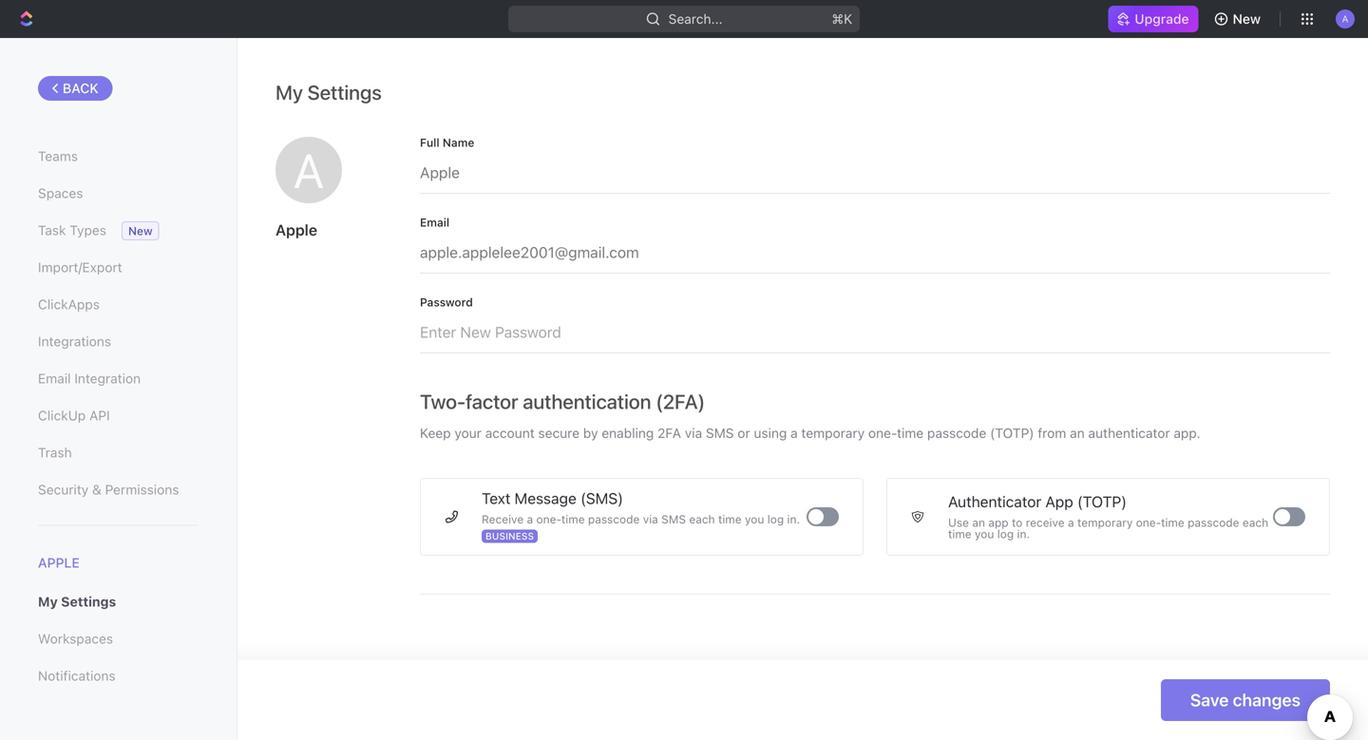 Task type: describe. For each thing, give the bounding box(es) containing it.
spaces link
[[38, 177, 199, 209]]

workspaces
[[38, 631, 113, 647]]

1 horizontal spatial one-
[[868, 425, 897, 441]]

secure
[[538, 425, 580, 441]]

clickapps link
[[38, 288, 199, 321]]

in. inside authenticator app (totp) use an app to receive a temporary one-time passcode each time you log in.
[[1017, 527, 1030, 541]]

(2fa)
[[656, 390, 705, 413]]

one- inside authenticator app (totp) use an app to receive a temporary one-time passcode each time you log in.
[[1136, 516, 1161, 529]]

clickup api
[[38, 408, 110, 423]]

keep your account secure by enabling 2fa via sms or using a temporary one-time passcode (totp) from an authenticator app.
[[420, 425, 1201, 441]]

security
[[38, 482, 89, 497]]

account
[[485, 425, 535, 441]]

your
[[455, 425, 482, 441]]

receive
[[482, 513, 524, 526]]

your color theme
[[420, 659, 571, 683]]

passcode inside the text message (sms) receive a one-time passcode via sms each time you log in. business
[[588, 513, 640, 526]]

2fa
[[657, 425, 681, 441]]

app
[[1045, 493, 1073, 511]]

log inside authenticator app (totp) use an app to receive a temporary one-time passcode each time you log in.
[[997, 527, 1014, 541]]

1 vertical spatial apple
[[38, 555, 80, 571]]

integration
[[74, 371, 141, 386]]

security & permissions link
[[38, 474, 199, 506]]

message
[[515, 489, 577, 507]]

1 horizontal spatial sms
[[706, 425, 734, 441]]

your
[[420, 659, 460, 683]]

search...
[[668, 11, 723, 27]]

a button
[[1330, 4, 1361, 34]]

(totp) inside authenticator app (totp) use an app to receive a temporary one-time passcode each time you log in.
[[1077, 493, 1127, 511]]

notifications link
[[38, 660, 199, 692]]

1 horizontal spatial an
[[1070, 425, 1085, 441]]

business
[[485, 531, 534, 542]]

available on business plans or higher element
[[482, 530, 538, 543]]

trash
[[38, 445, 72, 460]]

spaces
[[38, 185, 83, 201]]

1 vertical spatial new
[[128, 224, 153, 238]]

each inside authenticator app (totp) use an app to receive a temporary one-time passcode each time you log in.
[[1243, 516, 1268, 529]]

color
[[465, 659, 510, 683]]

workspaces link
[[38, 623, 199, 655]]

trash link
[[38, 437, 199, 469]]

Enter Username text field
[[420, 148, 1330, 193]]

new button
[[1206, 4, 1272, 34]]

0 vertical spatial via
[[685, 425, 702, 441]]

use
[[948, 516, 969, 529]]

save changes button
[[1161, 679, 1330, 721]]

email integration link
[[38, 362, 199, 395]]

theme
[[514, 659, 571, 683]]

log inside the text message (sms) receive a one-time passcode via sms each time you log in. business
[[767, 513, 784, 526]]

integrations
[[38, 333, 111, 349]]

authenticator
[[948, 493, 1041, 511]]

using
[[754, 425, 787, 441]]

you inside the text message (sms) receive a one-time passcode via sms each time you log in. business
[[745, 513, 764, 526]]

import/export
[[38, 259, 122, 275]]

via inside the text message (sms) receive a one-time passcode via sms each time you log in. business
[[643, 513, 658, 526]]

permissions
[[105, 482, 179, 497]]

api
[[89, 408, 110, 423]]

0 horizontal spatial temporary
[[801, 425, 865, 441]]

notifications
[[38, 668, 116, 684]]

new inside button
[[1233, 11, 1261, 27]]

save
[[1190, 690, 1229, 710]]

text
[[482, 489, 511, 507]]

types
[[70, 222, 106, 238]]

or
[[738, 425, 750, 441]]

a inside authenticator app (totp) use an app to receive a temporary one-time passcode each time you log in.
[[1068, 516, 1074, 529]]

1 horizontal spatial my settings
[[276, 80, 382, 104]]

a inside the text message (sms) receive a one-time passcode via sms each time you log in. business
[[527, 513, 533, 526]]



Task type: vqa. For each thing, say whether or not it's contained in the screenshot.
bottom Sms
yes



Task type: locate. For each thing, give the bounding box(es) containing it.
an
[[1070, 425, 1085, 441], [972, 516, 985, 529]]

email up clickup
[[38, 371, 71, 386]]

a right "using"
[[791, 425, 798, 441]]

an left app
[[972, 516, 985, 529]]

two-
[[420, 390, 466, 413]]

a
[[1342, 13, 1349, 24], [294, 142, 324, 198]]

one-
[[868, 425, 897, 441], [536, 513, 561, 526], [1136, 516, 1161, 529]]

0 vertical spatial my
[[276, 80, 303, 104]]

in. down keep your account secure by enabling 2fa via sms or using a temporary one-time passcode (totp) from an authenticator app.
[[787, 513, 800, 526]]

apple
[[276, 221, 317, 239], [38, 555, 80, 571]]

1 horizontal spatial temporary
[[1077, 516, 1133, 529]]

authentication
[[523, 390, 651, 413]]

full name
[[420, 136, 474, 149]]

email down full
[[420, 216, 450, 229]]

1 vertical spatial an
[[972, 516, 985, 529]]

clickapps
[[38, 296, 100, 312]]

0 horizontal spatial a
[[294, 142, 324, 198]]

email integration
[[38, 371, 141, 386]]

keep
[[420, 425, 451, 441]]

passcode up authenticator
[[927, 425, 986, 441]]

passcode inside authenticator app (totp) use an app to receive a temporary one-time passcode each time you log in.
[[1188, 516, 1239, 529]]

0 horizontal spatial passcode
[[588, 513, 640, 526]]

upgrade link
[[1108, 6, 1199, 32]]

new up import/export link
[[128, 224, 153, 238]]

enabling
[[602, 425, 654, 441]]

1 horizontal spatial in.
[[1017, 527, 1030, 541]]

1 horizontal spatial you
[[975, 527, 994, 541]]

log down authenticator
[[997, 527, 1014, 541]]

0 vertical spatial (totp)
[[990, 425, 1034, 441]]

0 horizontal spatial new
[[128, 224, 153, 238]]

1 horizontal spatial via
[[685, 425, 702, 441]]

back link
[[38, 76, 113, 101]]

0 vertical spatial an
[[1070, 425, 1085, 441]]

clickup
[[38, 408, 86, 423]]

0 vertical spatial my settings
[[276, 80, 382, 104]]

task types
[[38, 222, 106, 238]]

0 vertical spatial a
[[1342, 13, 1349, 24]]

log
[[767, 513, 784, 526], [997, 527, 1014, 541]]

import/export link
[[38, 251, 199, 284]]

sms down 2fa
[[661, 513, 686, 526]]

1 horizontal spatial (totp)
[[1077, 493, 1127, 511]]

temporary right "using"
[[801, 425, 865, 441]]

0 vertical spatial you
[[745, 513, 764, 526]]

1 vertical spatial sms
[[661, 513, 686, 526]]

a down message
[[527, 513, 533, 526]]

1 horizontal spatial passcode
[[927, 425, 986, 441]]

1 horizontal spatial new
[[1233, 11, 1261, 27]]

Enter Email text field
[[420, 228, 1330, 273]]

1 vertical spatial a
[[294, 142, 324, 198]]

0 vertical spatial apple
[[276, 221, 317, 239]]

an inside authenticator app (totp) use an app to receive a temporary one-time passcode each time you log in.
[[972, 516, 985, 529]]

0 horizontal spatial via
[[643, 513, 658, 526]]

2 horizontal spatial a
[[1068, 516, 1074, 529]]

1 horizontal spatial each
[[1243, 516, 1268, 529]]

0 horizontal spatial settings
[[61, 594, 116, 610]]

passcode down app. at the bottom
[[1188, 516, 1239, 529]]

a down app
[[1068, 516, 1074, 529]]

you right use
[[975, 527, 994, 541]]

1 vertical spatial (totp)
[[1077, 493, 1127, 511]]

authenticator
[[1088, 425, 1170, 441]]

a
[[791, 425, 798, 441], [527, 513, 533, 526], [1068, 516, 1074, 529]]

an right from
[[1070, 425, 1085, 441]]

task
[[38, 222, 66, 238]]

in. right app
[[1017, 527, 1030, 541]]

time
[[897, 425, 924, 441], [561, 513, 585, 526], [718, 513, 742, 526], [1161, 516, 1184, 529], [948, 527, 972, 541]]

temporary right receive
[[1077, 516, 1133, 529]]

1 vertical spatial my
[[38, 594, 58, 610]]

via down 2fa
[[643, 513, 658, 526]]

password
[[420, 295, 473, 309]]

name
[[443, 136, 474, 149]]

to
[[1012, 516, 1023, 529]]

by
[[583, 425, 598, 441]]

one- inside the text message (sms) receive a one-time passcode via sms each time you log in. business
[[536, 513, 561, 526]]

my
[[276, 80, 303, 104], [38, 594, 58, 610]]

0 horizontal spatial a
[[527, 513, 533, 526]]

0 horizontal spatial (totp)
[[990, 425, 1034, 441]]

teams link
[[38, 140, 199, 172]]

sms
[[706, 425, 734, 441], [661, 513, 686, 526]]

0 horizontal spatial an
[[972, 516, 985, 529]]

email for email integration
[[38, 371, 71, 386]]

text message (sms) receive a one-time passcode via sms each time you log in. business
[[482, 489, 800, 542]]

app.
[[1174, 425, 1201, 441]]

changes
[[1233, 690, 1301, 710]]

1 horizontal spatial settings
[[308, 80, 382, 104]]

0 horizontal spatial you
[[745, 513, 764, 526]]

two-factor authentication (2fa)
[[420, 390, 705, 413]]

0 vertical spatial in.
[[787, 513, 800, 526]]

sms inside the text message (sms) receive a one-time passcode via sms each time you log in. business
[[661, 513, 686, 526]]

0 vertical spatial email
[[420, 216, 450, 229]]

via right 2fa
[[685, 425, 702, 441]]

2 horizontal spatial one-
[[1136, 516, 1161, 529]]

1 horizontal spatial email
[[420, 216, 450, 229]]

0 vertical spatial log
[[767, 513, 784, 526]]

passcode down (sms)
[[588, 513, 640, 526]]

Enter New Password field
[[420, 308, 1330, 352]]

app
[[988, 516, 1009, 529]]

my settings link
[[38, 586, 199, 618]]

back
[[63, 80, 99, 96]]

(sms)
[[580, 489, 623, 507]]

in. inside the text message (sms) receive a one-time passcode via sms each time you log in. business
[[787, 513, 800, 526]]

temporary inside authenticator app (totp) use an app to receive a temporary one-time passcode each time you log in.
[[1077, 516, 1133, 529]]

email
[[420, 216, 450, 229], [38, 371, 71, 386]]

authenticator app (totp) use an app to receive a temporary one-time passcode each time you log in.
[[948, 493, 1268, 541]]

you down or
[[745, 513, 764, 526]]

security & permissions
[[38, 482, 179, 497]]

a inside a dropdown button
[[1342, 13, 1349, 24]]

from
[[1038, 425, 1066, 441]]

&
[[92, 482, 101, 497]]

in.
[[787, 513, 800, 526], [1017, 527, 1030, 541]]

0 horizontal spatial sms
[[661, 513, 686, 526]]

each
[[689, 513, 715, 526], [1243, 516, 1268, 529]]

0 horizontal spatial each
[[689, 513, 715, 526]]

save changes
[[1190, 690, 1301, 710]]

0 horizontal spatial my settings
[[38, 594, 116, 610]]

1 vertical spatial settings
[[61, 594, 116, 610]]

0 vertical spatial new
[[1233, 11, 1261, 27]]

1 vertical spatial via
[[643, 513, 658, 526]]

factor
[[466, 390, 518, 413]]

temporary
[[801, 425, 865, 441], [1077, 516, 1133, 529]]

1 vertical spatial you
[[975, 527, 994, 541]]

clickup api link
[[38, 400, 199, 432]]

1 vertical spatial temporary
[[1077, 516, 1133, 529]]

0 horizontal spatial apple
[[38, 555, 80, 571]]

upgrade
[[1135, 11, 1189, 27]]

(totp)
[[990, 425, 1034, 441], [1077, 493, 1127, 511]]

0 vertical spatial sms
[[706, 425, 734, 441]]

0 horizontal spatial one-
[[536, 513, 561, 526]]

⌘k
[[832, 11, 852, 27]]

new
[[1233, 11, 1261, 27], [128, 224, 153, 238]]

1 horizontal spatial a
[[1342, 13, 1349, 24]]

log down "using"
[[767, 513, 784, 526]]

1 vertical spatial email
[[38, 371, 71, 386]]

you
[[745, 513, 764, 526], [975, 527, 994, 541]]

receive
[[1026, 516, 1065, 529]]

1 horizontal spatial apple
[[276, 221, 317, 239]]

0 horizontal spatial log
[[767, 513, 784, 526]]

1 vertical spatial my settings
[[38, 594, 116, 610]]

via
[[685, 425, 702, 441], [643, 513, 658, 526]]

0 vertical spatial temporary
[[801, 425, 865, 441]]

full
[[420, 136, 440, 149]]

email for email
[[420, 216, 450, 229]]

sms left or
[[706, 425, 734, 441]]

1 horizontal spatial my
[[276, 80, 303, 104]]

(totp) right app
[[1077, 493, 1127, 511]]

0 horizontal spatial email
[[38, 371, 71, 386]]

each inside the text message (sms) receive a one-time passcode via sms each time you log in. business
[[689, 513, 715, 526]]

0 horizontal spatial my
[[38, 594, 58, 610]]

0 horizontal spatial in.
[[787, 513, 800, 526]]

settings
[[308, 80, 382, 104], [61, 594, 116, 610]]

0 vertical spatial settings
[[308, 80, 382, 104]]

integrations link
[[38, 325, 199, 358]]

new right 'upgrade'
[[1233, 11, 1261, 27]]

2 horizontal spatial passcode
[[1188, 516, 1239, 529]]

1 horizontal spatial a
[[791, 425, 798, 441]]

my settings
[[276, 80, 382, 104], [38, 594, 116, 610]]

1 vertical spatial log
[[997, 527, 1014, 541]]

teams
[[38, 148, 78, 164]]

1 vertical spatial in.
[[1017, 527, 1030, 541]]

(totp) left from
[[990, 425, 1034, 441]]

you inside authenticator app (totp) use an app to receive a temporary one-time passcode each time you log in.
[[975, 527, 994, 541]]

1 horizontal spatial log
[[997, 527, 1014, 541]]



